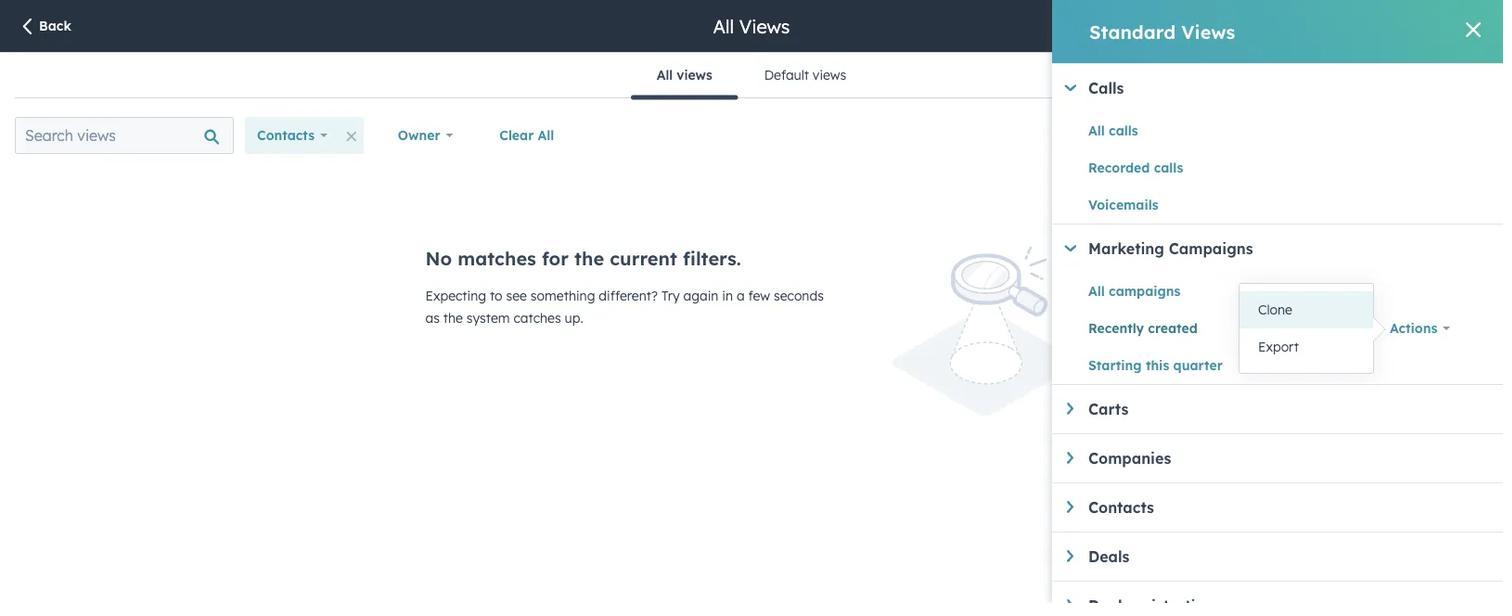 Task type: vqa. For each thing, say whether or not it's contained in the screenshot.
CATCHES
yes



Task type: locate. For each thing, give the bounding box(es) containing it.
companies
[[1088, 449, 1171, 468]]

1 vertical spatial caret image
[[1067, 599, 1073, 603]]

1 vertical spatial the
[[443, 310, 463, 326]]

clone
[[1258, 302, 1292, 318]]

contacts
[[257, 127, 315, 143], [1088, 498, 1154, 517]]

caret image
[[1065, 245, 1076, 252], [1067, 403, 1073, 415], [1067, 452, 1073, 464], [1067, 501, 1073, 513], [1067, 550, 1073, 562]]

for
[[542, 247, 569, 270]]

voicemails link
[[1088, 194, 1378, 216]]

page section element
[[0, 0, 1503, 52]]

no matches for the current filters.
[[425, 247, 741, 270]]

calls
[[1109, 122, 1138, 139], [1154, 160, 1183, 176]]

views down page section element
[[677, 67, 712, 83]]

calls inside 'link'
[[1109, 122, 1138, 139]]

filters.
[[683, 247, 741, 270]]

clear
[[499, 127, 534, 143]]

matches
[[458, 247, 536, 270]]

expecting to see something different? try again in a few seconds as the system catches up.
[[425, 288, 824, 326]]

caret image
[[1065, 85, 1076, 91], [1067, 599, 1073, 603]]

recorded calls link
[[1088, 157, 1378, 179]]

caret image inside the carts dropdown button
[[1067, 403, 1073, 415]]

all
[[713, 14, 734, 38], [657, 67, 673, 83], [1088, 122, 1105, 139], [538, 127, 554, 143], [1088, 283, 1105, 299]]

default views button
[[738, 53, 872, 97]]

1 horizontal spatial contacts
[[1088, 498, 1154, 517]]

0 horizontal spatial views
[[677, 67, 712, 83]]

all calls link
[[1088, 120, 1378, 142]]

something
[[531, 288, 595, 304]]

clear all button
[[487, 117, 566, 154]]

see
[[506, 288, 527, 304]]

standard views
[[1089, 20, 1235, 43]]

all for all views
[[657, 67, 673, 83]]

calls button
[[1064, 79, 1503, 97]]

marketing
[[1088, 239, 1164, 258]]

1 horizontal spatial calls
[[1154, 160, 1183, 176]]

the right for
[[574, 247, 604, 270]]

all inside navigation
[[657, 67, 673, 83]]

to
[[490, 288, 503, 304]]

2 views from the left
[[813, 67, 846, 83]]

views inside page section element
[[739, 14, 790, 38]]

expecting
[[425, 288, 486, 304]]

actions
[[1390, 320, 1437, 336]]

navigation
[[631, 53, 872, 100]]

default views
[[764, 67, 846, 83]]

calls right recorded
[[1154, 160, 1183, 176]]

0 horizontal spatial views
[[739, 14, 790, 38]]

starting
[[1088, 357, 1142, 373]]

1 horizontal spatial views
[[813, 67, 846, 83]]

the right as
[[443, 310, 463, 326]]

caret image inside companies dropdown button
[[1067, 452, 1073, 464]]

0 horizontal spatial the
[[443, 310, 463, 326]]

1 views from the left
[[677, 67, 712, 83]]

standard
[[1089, 20, 1176, 43]]

voicemails
[[1088, 197, 1159, 213]]

views for default views
[[813, 67, 846, 83]]

0 horizontal spatial contacts
[[257, 127, 315, 143]]

views
[[677, 67, 712, 83], [813, 67, 846, 83]]

views
[[739, 14, 790, 38], [1181, 20, 1235, 43]]

calls up recorded
[[1109, 122, 1138, 139]]

all views
[[657, 67, 712, 83]]

back link
[[19, 17, 71, 37]]

views up default
[[739, 14, 790, 38]]

marketing campaigns button
[[1064, 239, 1503, 258]]

caret image for contacts
[[1067, 501, 1073, 513]]

carts button
[[1067, 400, 1503, 418]]

all inside 'link'
[[1088, 122, 1105, 139]]

calls for all calls
[[1109, 122, 1138, 139]]

0 vertical spatial caret image
[[1065, 85, 1076, 91]]

1 horizontal spatial the
[[574, 247, 604, 270]]

caret image inside marketing campaigns dropdown button
[[1065, 245, 1076, 252]]

0 vertical spatial calls
[[1109, 122, 1138, 139]]

owner
[[398, 127, 440, 143]]

caret image inside 'deals' dropdown button
[[1067, 550, 1073, 562]]

views right default
[[813, 67, 846, 83]]

0 horizontal spatial calls
[[1109, 122, 1138, 139]]

0 vertical spatial contacts
[[257, 127, 315, 143]]

all views button
[[631, 53, 738, 100]]

starting this quarter
[[1088, 357, 1223, 373]]

1 vertical spatial calls
[[1154, 160, 1183, 176]]

1 vertical spatial contacts
[[1088, 498, 1154, 517]]

current
[[610, 247, 677, 270]]

the inside expecting to see something different? try again in a few seconds as the system catches up.
[[443, 310, 463, 326]]

all for all calls
[[1088, 122, 1105, 139]]

the
[[574, 247, 604, 270], [443, 310, 463, 326]]

clone button
[[1240, 291, 1373, 328]]

all inside page section element
[[713, 14, 734, 38]]

caret image inside contacts dropdown button
[[1067, 501, 1073, 513]]

contacts inside popup button
[[257, 127, 315, 143]]

1 horizontal spatial views
[[1181, 20, 1235, 43]]

carts
[[1088, 400, 1128, 418]]

views right "standard"
[[1181, 20, 1235, 43]]



Task type: describe. For each thing, give the bounding box(es) containing it.
navigation containing all views
[[631, 53, 872, 100]]

quarter
[[1173, 357, 1223, 373]]

recently
[[1088, 320, 1144, 336]]

0 vertical spatial the
[[574, 247, 604, 270]]

all views
[[713, 14, 790, 38]]

actions button
[[1378, 310, 1462, 347]]

back
[[39, 18, 71, 34]]

deals button
[[1067, 547, 1503, 566]]

catches
[[514, 310, 561, 326]]

created
[[1148, 320, 1198, 336]]

views for all views
[[677, 67, 712, 83]]

campaigns
[[1109, 283, 1181, 299]]

caret image inside calls dropdown button
[[1065, 85, 1076, 91]]

all campaigns
[[1088, 283, 1181, 299]]

again
[[683, 288, 718, 304]]

default
[[764, 67, 809, 83]]

Search views search field
[[15, 117, 234, 154]]

as
[[425, 310, 440, 326]]

caret image for deals
[[1067, 550, 1073, 562]]

caret image for carts
[[1067, 403, 1073, 415]]

system
[[467, 310, 510, 326]]

recently created link
[[1088, 317, 1378, 340]]

export
[[1258, 339, 1299, 355]]

owner button
[[386, 117, 465, 154]]

all campaigns link
[[1088, 280, 1378, 302]]

all calls
[[1088, 122, 1138, 139]]

recorded
[[1088, 160, 1150, 176]]

starting this quarter link
[[1088, 354, 1378, 377]]

contacts button
[[245, 117, 339, 154]]

a
[[737, 288, 745, 304]]

caret image for marketing campaigns
[[1065, 245, 1076, 252]]

seconds
[[774, 288, 824, 304]]

all for all views
[[713, 14, 734, 38]]

clear all
[[499, 127, 554, 143]]

try
[[661, 288, 680, 304]]

views for standard views
[[1181, 20, 1235, 43]]

recorded calls
[[1088, 160, 1183, 176]]

companies button
[[1067, 449, 1503, 468]]

export button
[[1240, 328, 1373, 366]]

views for all views
[[739, 14, 790, 38]]

caret image for companies
[[1067, 452, 1073, 464]]

few
[[748, 288, 770, 304]]

campaigns
[[1169, 239, 1253, 258]]

calls
[[1088, 79, 1124, 97]]

marketing campaigns
[[1088, 239, 1253, 258]]

this
[[1146, 357, 1169, 373]]

calls for recorded calls
[[1154, 160, 1183, 176]]

all for all campaigns
[[1088, 283, 1105, 299]]

contacts button
[[1067, 498, 1503, 517]]

different?
[[599, 288, 658, 304]]

up.
[[565, 310, 583, 326]]

in
[[722, 288, 733, 304]]

deals
[[1088, 547, 1130, 566]]

no
[[425, 247, 452, 270]]

recently created
[[1088, 320, 1198, 336]]

close image
[[1466, 22, 1481, 37]]



